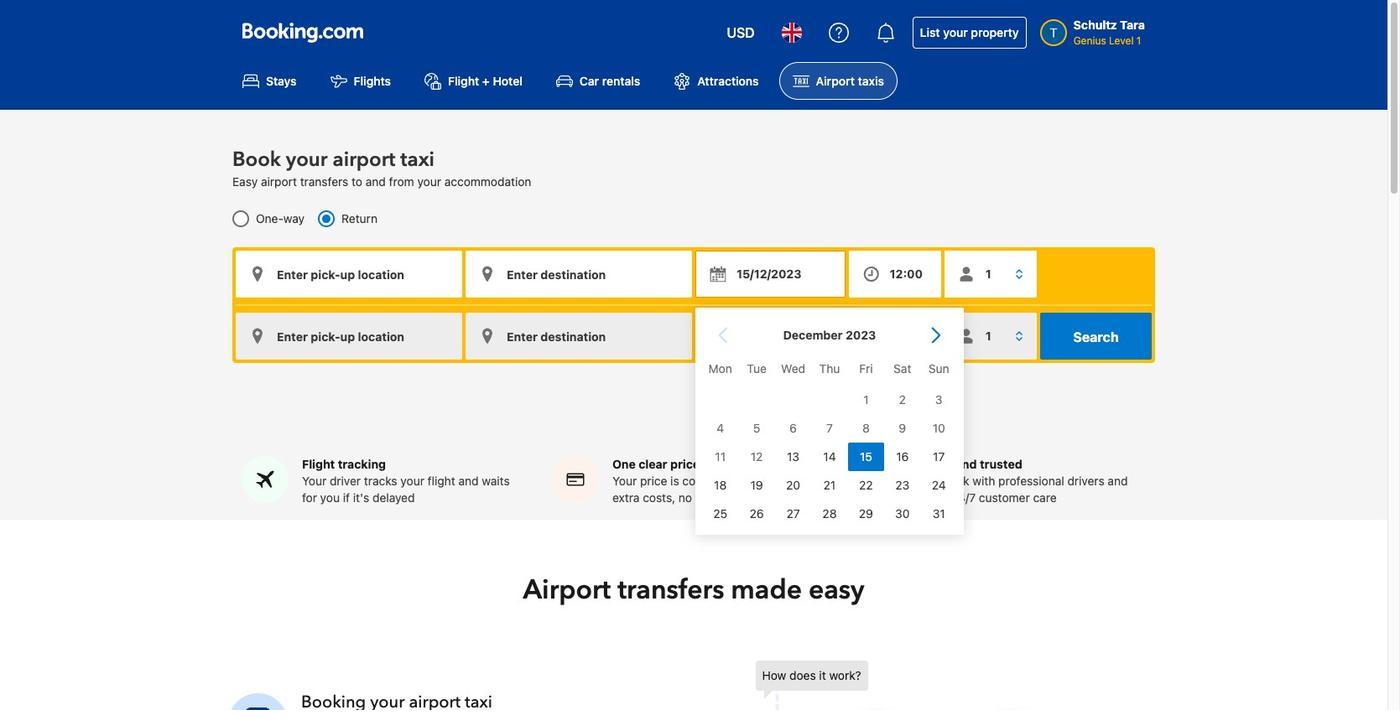 Task type: locate. For each thing, give the bounding box(es) containing it.
driver
[[330, 474, 361, 488]]

price up is
[[670, 457, 700, 472]]

5
[[753, 421, 760, 435]]

1 horizontal spatial flight
[[448, 74, 479, 88]]

2023
[[846, 328, 876, 343]]

–
[[784, 474, 790, 488]]

your down taxi
[[417, 175, 441, 189]]

1 vertical spatial airport
[[261, 175, 297, 189]]

genius
[[1074, 34, 1106, 47]]

stays
[[266, 74, 297, 88]]

0 vertical spatial airport
[[333, 146, 395, 174]]

1 vertical spatial flight
[[302, 457, 335, 472]]

0 vertical spatial flight
[[448, 74, 479, 88]]

no
[[794, 474, 807, 488], [679, 491, 692, 505]]

21
[[824, 478, 836, 492]]

to
[[352, 175, 362, 189]]

list
[[920, 25, 940, 39]]

0 vertical spatial airport
[[816, 74, 855, 88]]

13
[[787, 450, 800, 464]]

and right to
[[366, 175, 386, 189]]

trusted
[[980, 457, 1023, 472]]

flight for flight + hotel
[[448, 74, 479, 88]]

0 vertical spatial transfers
[[300, 175, 348, 189]]

flights link
[[317, 62, 404, 100]]

accommodation
[[444, 175, 531, 189]]

it
[[819, 669, 826, 683]]

book
[[232, 146, 281, 174]]

1
[[1137, 34, 1141, 47], [864, 393, 869, 407]]

costs,
[[643, 491, 676, 505]]

airport down book
[[261, 175, 297, 189]]

4
[[717, 421, 724, 435]]

29 button
[[848, 500, 884, 528]]

no down is
[[679, 491, 692, 505]]

17
[[933, 450, 945, 464]]

work
[[943, 474, 969, 488]]

your up for
[[302, 474, 327, 488]]

it's
[[353, 491, 369, 505]]

0 vertical spatial no
[[794, 474, 807, 488]]

december 2023
[[783, 328, 876, 343]]

and up work
[[955, 457, 977, 472]]

9
[[899, 421, 906, 435]]

hotel
[[493, 74, 523, 88]]

18
[[714, 478, 727, 492]]

your inside one clear price your price is confirmed upfront – no extra costs, no cash required
[[612, 474, 637, 488]]

1 horizontal spatial 1
[[1137, 34, 1141, 47]]

0 horizontal spatial transfers
[[300, 175, 348, 189]]

22/12/2023
[[737, 329, 803, 343]]

flight inside flight tracking your driver tracks your flight and waits for you if it's delayed
[[302, 457, 335, 472]]

tara
[[1120, 18, 1145, 32]]

1 vertical spatial transfers
[[618, 572, 724, 609]]

1 horizontal spatial transfers
[[618, 572, 724, 609]]

airport up to
[[333, 146, 395, 174]]

11
[[715, 450, 726, 464]]

1 up 8
[[864, 393, 869, 407]]

1 your from the left
[[302, 474, 327, 488]]

professional
[[998, 474, 1064, 488]]

1 horizontal spatial airport
[[333, 146, 395, 174]]

28 button
[[812, 500, 848, 528]]

1 vertical spatial airport
[[523, 572, 611, 609]]

transfers
[[300, 175, 348, 189], [618, 572, 724, 609]]

1 horizontal spatial price
[[670, 457, 700, 472]]

19 button
[[739, 471, 775, 500]]

no right –
[[794, 474, 807, 488]]

0 horizontal spatial no
[[679, 491, 692, 505]]

22
[[859, 478, 873, 492]]

0 horizontal spatial airport
[[523, 572, 611, 609]]

15/12/2023
[[737, 267, 802, 281]]

car rentals
[[580, 74, 640, 88]]

one-way
[[256, 212, 305, 226]]

and right flight
[[458, 474, 479, 488]]

31 button
[[921, 500, 957, 528]]

flight tracking your driver tracks your flight and waits for you if it's delayed
[[302, 457, 510, 505]]

flight left +
[[448, 74, 479, 88]]

made
[[731, 572, 802, 609]]

and inside flight tracking your driver tracks your flight and waits for you if it's delayed
[[458, 474, 479, 488]]

0 horizontal spatial flight
[[302, 457, 335, 472]]

14 button
[[812, 443, 848, 471]]

16 button
[[884, 443, 921, 471]]

2 your from the left
[[612, 474, 637, 488]]

flight up driver
[[302, 457, 335, 472]]

how
[[762, 669, 786, 683]]

1 down tara
[[1137, 34, 1141, 47]]

20
[[786, 478, 800, 492]]

booking airport taxi image
[[756, 661, 1108, 711], [228, 694, 288, 711]]

your inside flight tracking your driver tracks your flight and waits for you if it's delayed
[[302, 474, 327, 488]]

20 button
[[775, 471, 812, 500]]

0 horizontal spatial your
[[302, 474, 327, 488]]

you
[[320, 491, 340, 505]]

0 horizontal spatial price
[[640, 474, 667, 488]]

care
[[1033, 491, 1057, 505]]

0 horizontal spatial airport
[[261, 175, 297, 189]]

your right book
[[286, 146, 328, 174]]

24/7
[[952, 491, 976, 505]]

your down one
[[612, 474, 637, 488]]

12:00
[[890, 267, 923, 281]]

28
[[823, 507, 837, 521]]

airport
[[816, 74, 855, 88], [523, 572, 611, 609]]

26 button
[[739, 500, 775, 528]]

Enter destination text field
[[466, 251, 692, 298]]

1 vertical spatial no
[[679, 491, 692, 505]]

price down clear on the bottom left
[[640, 474, 667, 488]]

1 vertical spatial 1
[[864, 393, 869, 407]]

16
[[896, 450, 909, 464]]

0 vertical spatial 1
[[1137, 34, 1141, 47]]

2
[[899, 393, 906, 407]]

car
[[580, 74, 599, 88]]

14
[[823, 450, 836, 464]]

24 button
[[921, 471, 957, 500]]

24
[[932, 478, 946, 492]]

15 button
[[848, 443, 884, 471]]

attractions
[[697, 74, 759, 88]]

your up delayed
[[401, 474, 424, 488]]

1 horizontal spatial your
[[612, 474, 637, 488]]

thu
[[819, 362, 840, 376]]

confirmed
[[682, 474, 738, 488]]

schultz
[[1074, 18, 1117, 32]]

your right list
[[943, 25, 968, 39]]

25 button
[[702, 500, 739, 528]]

taxis
[[858, 74, 884, 88]]

1 horizontal spatial airport
[[816, 74, 855, 88]]

1 vertical spatial price
[[640, 474, 667, 488]]



Task type: describe. For each thing, give the bounding box(es) containing it.
booking.com online hotel reservations image
[[242, 23, 363, 43]]

30
[[895, 507, 910, 521]]

airport for airport transfers made easy
[[523, 572, 611, 609]]

6
[[790, 421, 797, 435]]

29
[[859, 507, 873, 521]]

level
[[1109, 34, 1134, 47]]

Enter pick-up location text field
[[236, 251, 462, 298]]

tracks
[[364, 474, 397, 488]]

flights
[[354, 74, 391, 88]]

3
[[935, 393, 943, 407]]

1 inside the schultz tara genius level 1
[[1137, 34, 1141, 47]]

for
[[302, 491, 317, 505]]

19
[[751, 478, 763, 492]]

7
[[826, 421, 833, 435]]

fri
[[859, 362, 873, 376]]

and inside book your airport taxi easy airport transfers to and from your accommodation
[[366, 175, 386, 189]]

customer
[[979, 491, 1030, 505]]

31
[[933, 507, 945, 521]]

taxi
[[400, 146, 435, 174]]

airport taxis link
[[779, 62, 898, 100]]

property
[[971, 25, 1019, 39]]

does
[[790, 669, 816, 683]]

one-
[[256, 212, 283, 226]]

waits
[[482, 474, 510, 488]]

delayed
[[373, 491, 415, 505]]

rentals
[[602, 74, 640, 88]]

clear
[[639, 457, 668, 472]]

sat
[[894, 362, 912, 376]]

17 button
[[921, 443, 957, 471]]

return
[[342, 212, 378, 226]]

30 button
[[884, 500, 921, 528]]

1 horizontal spatial booking airport taxi image
[[756, 661, 1108, 711]]

book your airport taxi easy airport transfers to and from your accommodation
[[232, 146, 531, 189]]

if
[[343, 491, 350, 505]]

transfers inside book your airport taxi easy airport transfers to and from your accommodation
[[300, 175, 348, 189]]

23 button
[[884, 471, 921, 500]]

your inside flight tracking your driver tracks your flight and waits for you if it's delayed
[[401, 474, 424, 488]]

tracking
[[338, 457, 386, 472]]

drivers
[[1068, 474, 1105, 488]]

13 button
[[775, 443, 812, 471]]

12:00 button
[[849, 251, 941, 298]]

upfront
[[741, 474, 781, 488]]

tried
[[923, 457, 953, 472]]

tue
[[747, 362, 767, 376]]

0 horizontal spatial booking airport taxi image
[[228, 694, 288, 711]]

10
[[933, 421, 945, 435]]

27
[[787, 507, 800, 521]]

wed
[[781, 362, 805, 376]]

27 button
[[775, 500, 812, 528]]

with
[[973, 474, 995, 488]]

airport for airport taxis
[[816, 74, 855, 88]]

usd button
[[717, 13, 765, 53]]

car rentals link
[[543, 62, 654, 100]]

extra
[[612, 491, 640, 505]]

way
[[283, 212, 305, 226]]

flight for flight tracking your driver tracks your flight and waits for you if it's delayed
[[302, 457, 335, 472]]

tried and trusted we work with professional drivers and have 24/7 customer care
[[923, 457, 1128, 505]]

+
[[482, 74, 490, 88]]

one
[[612, 457, 636, 472]]

december
[[783, 328, 843, 343]]

required
[[724, 491, 769, 505]]

21 button
[[812, 471, 848, 500]]

23
[[895, 478, 910, 492]]

mon
[[709, 362, 732, 376]]

search
[[1073, 330, 1119, 345]]

schultz tara genius level 1
[[1074, 18, 1145, 47]]

airport transfers made easy
[[523, 572, 865, 609]]

easy
[[809, 572, 865, 609]]

list your property
[[920, 25, 1019, 39]]

and right drivers
[[1108, 474, 1128, 488]]

flight + hotel link
[[411, 62, 536, 100]]

22 button
[[848, 471, 884, 500]]

list your property link
[[913, 17, 1027, 49]]

stays link
[[229, 62, 310, 100]]

0 vertical spatial price
[[670, 457, 700, 472]]

8
[[862, 421, 870, 435]]

1 horizontal spatial no
[[794, 474, 807, 488]]

usd
[[727, 25, 755, 40]]

from
[[389, 175, 414, 189]]

is
[[671, 474, 679, 488]]

15/12/2023 button
[[696, 251, 845, 298]]

0 horizontal spatial 1
[[864, 393, 869, 407]]

26
[[750, 507, 764, 521]]

18 button
[[702, 471, 739, 500]]



Task type: vqa. For each thing, say whether or not it's contained in the screenshot.
the Select time
no



